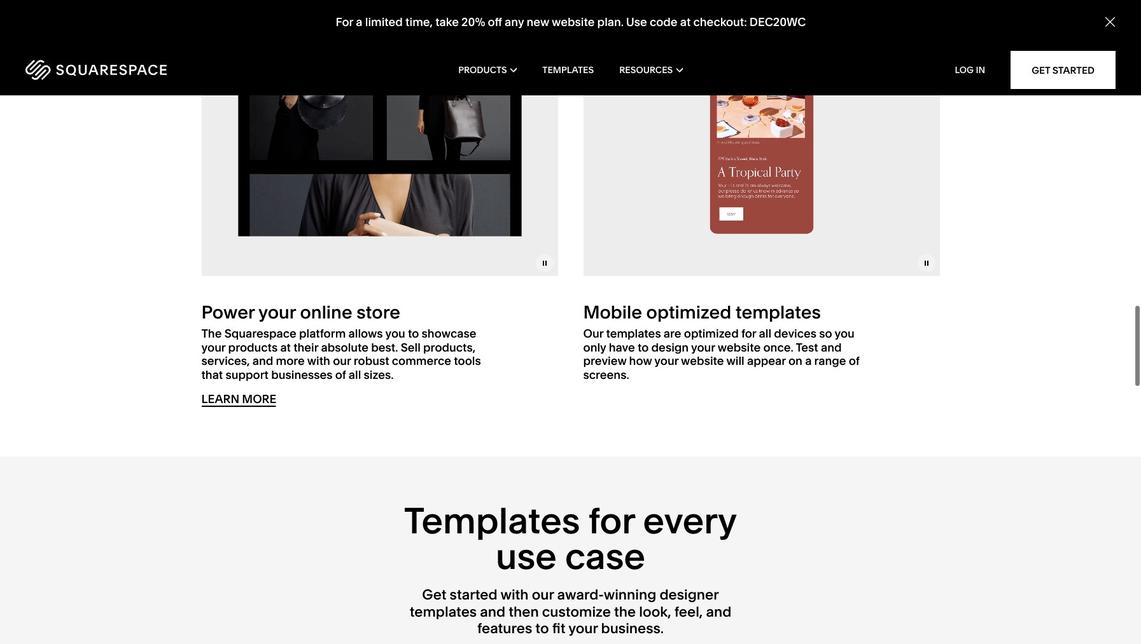Task type: vqa. For each thing, say whether or not it's contained in the screenshot.
any
yes



Task type: describe. For each thing, give the bounding box(es) containing it.
more inside power your online store the squarespace platform allows you to showcase your products at their absolute best. sell products, services, and more with our robust commerce tools that support businesses of all sizes.
[[276, 354, 305, 369]]

squarespace logo image
[[25, 60, 167, 80]]

that
[[202, 368, 223, 383]]

templates for templates
[[543, 64, 594, 76]]

code
[[650, 15, 678, 29]]

services,
[[202, 354, 250, 369]]

winning
[[604, 587, 657, 604]]

0 vertical spatial optimized
[[647, 302, 732, 323]]

once.
[[764, 341, 794, 355]]

1 vertical spatial optimized
[[684, 327, 739, 341]]

get started
[[1032, 64, 1095, 76]]

your right design
[[691, 341, 716, 355]]

our inside power your online store the squarespace platform allows you to showcase your products at their absolute best. sell products, services, and more with our robust commerce tools that support businesses of all sizes.
[[333, 354, 351, 369]]

templates for templates for every use case
[[404, 500, 580, 543]]

20%
[[461, 15, 485, 29]]

1 vertical spatial templates
[[606, 327, 661, 341]]

squarespace
[[225, 327, 297, 341]]

commerce
[[392, 354, 451, 369]]

a inside the mobile optimized templates our templates are optimized for all devices so you only have to design your website once. test and preview how your website will appear on a range of screens.
[[806, 354, 812, 369]]

log             in link
[[955, 64, 986, 76]]

at for store
[[280, 341, 291, 355]]

your up that
[[202, 341, 226, 355]]

on
[[789, 354, 803, 369]]

preview
[[584, 354, 627, 369]]

limited
[[365, 15, 403, 29]]

platform
[[299, 327, 346, 341]]

customize
[[542, 604, 611, 621]]

devices
[[774, 327, 817, 341]]

showcase
[[422, 327, 477, 341]]

our inside get started with our award-winning designer templates and then customize the look, feel, and features to fit your business.
[[532, 587, 554, 604]]

started
[[450, 587, 498, 604]]

your right "how"
[[655, 354, 679, 369]]

so
[[820, 327, 833, 341]]

any
[[505, 15, 524, 29]]

take
[[435, 15, 459, 29]]

products button
[[459, 45, 517, 96]]

their
[[294, 341, 319, 355]]

learn
[[202, 392, 239, 407]]

design
[[652, 341, 689, 355]]

range
[[815, 354, 847, 369]]

plan.
[[597, 15, 624, 29]]

the
[[202, 327, 222, 341]]

video element for power your online store
[[202, 9, 558, 276]]

support
[[226, 368, 269, 383]]

video element for mobile optimized templates
[[584, 9, 940, 276]]

all inside power your online store the squarespace platform allows you to showcase your products at their absolute best. sell products, services, and more with our robust commerce tools that support businesses of all sizes.
[[349, 368, 361, 383]]

get started link
[[1011, 51, 1116, 89]]

all inside the mobile optimized templates our templates are optimized for all devices so you only have to design your website once. test and preview how your website will appear on a range of screens.
[[759, 327, 772, 341]]

store
[[357, 302, 400, 323]]

started
[[1053, 64, 1095, 76]]

for a limited time, take 20% off any new website plan. use code at checkout: dec20wc
[[336, 15, 806, 29]]

business.
[[601, 621, 664, 638]]

you inside the mobile optimized templates our templates are optimized for all devices so you only have to design your website once. test and preview how your website will appear on a range of screens.
[[835, 327, 855, 341]]

look,
[[639, 604, 671, 621]]

use
[[496, 536, 557, 579]]

sell
[[401, 341, 421, 355]]

products
[[459, 64, 507, 76]]

mobile
[[584, 302, 642, 323]]

website left once.
[[718, 341, 761, 355]]

best.
[[371, 341, 398, 355]]

new
[[527, 15, 549, 29]]



Task type: locate. For each thing, give the bounding box(es) containing it.
more down squarespace
[[276, 354, 305, 369]]

of inside the mobile optimized templates our templates are optimized for all devices so you only have to design your website once. test and preview how your website will appear on a range of screens.
[[849, 354, 860, 369]]

website left will
[[681, 354, 724, 369]]

for
[[336, 15, 353, 29]]

2 vertical spatial templates
[[410, 604, 477, 621]]

and inside power your online store the squarespace platform allows you to showcase your products at their absolute best. sell products, services, and more with our robust commerce tools that support businesses of all sizes.
[[253, 354, 273, 369]]

with down platform
[[307, 354, 330, 369]]

1 vertical spatial for
[[589, 500, 635, 543]]

then
[[509, 604, 539, 621]]

templates inside get started with our award-winning designer templates and then customize the look, feel, and features to fit your business.
[[410, 604, 477, 621]]

online
[[300, 302, 353, 323]]

at right the code
[[680, 15, 691, 29]]

1 horizontal spatial a
[[806, 354, 812, 369]]

website
[[552, 15, 595, 29], [718, 341, 761, 355], [681, 354, 724, 369]]

of right range
[[849, 354, 860, 369]]

tools
[[454, 354, 481, 369]]

with
[[307, 354, 330, 369], [501, 587, 529, 604]]

you down the store
[[385, 327, 405, 341]]

use
[[626, 15, 647, 29]]

1 horizontal spatial of
[[849, 354, 860, 369]]

every
[[643, 500, 737, 543]]

0 horizontal spatial video element
[[202, 9, 558, 276]]

1 vertical spatial more
[[242, 392, 276, 407]]

1 horizontal spatial to
[[536, 621, 549, 638]]

1 video element from the left
[[202, 9, 558, 276]]

of
[[849, 354, 860, 369], [335, 368, 346, 383]]

robust
[[354, 354, 389, 369]]

the
[[614, 604, 636, 621]]

optimized up "are"
[[647, 302, 732, 323]]

log             in
[[955, 64, 986, 76]]

are
[[664, 327, 682, 341]]

power
[[202, 302, 255, 323]]

appear
[[747, 354, 786, 369]]

of down absolute
[[335, 368, 346, 383]]

case
[[565, 536, 646, 579]]

will
[[727, 354, 745, 369]]

to inside power your online store the squarespace platform allows you to showcase your products at their absolute best. sell products, services, and more with our robust commerce tools that support businesses of all sizes.
[[408, 327, 419, 341]]

designer
[[660, 587, 719, 604]]

power your online store the squarespace platform allows you to showcase your products at their absolute best. sell products, services, and more with our robust commerce tools that support businesses of all sizes.
[[202, 302, 481, 383]]

off
[[488, 15, 502, 29]]

to inside get started with our award-winning designer templates and then customize the look, feel, and features to fit your business.
[[536, 621, 549, 638]]

1 horizontal spatial with
[[501, 587, 529, 604]]

and
[[821, 341, 842, 355], [253, 354, 273, 369], [480, 604, 506, 621], [706, 604, 732, 621]]

mobile optimized templates our templates are optimized for all devices so you only have to design your website once. test and preview how your website will appear on a range of screens.
[[584, 302, 860, 383]]

with inside get started with our award-winning designer templates and then customize the look, feel, and features to fit your business.
[[501, 587, 529, 604]]

resources
[[620, 64, 673, 76]]

learn more link
[[202, 392, 276, 407]]

to
[[408, 327, 419, 341], [638, 341, 649, 355], [536, 621, 549, 638]]

0 vertical spatial templates
[[543, 64, 594, 76]]

get for started
[[422, 587, 447, 604]]

1 horizontal spatial for
[[742, 327, 757, 341]]

you right 'so' at the right bottom of the page
[[835, 327, 855, 341]]

our up the fit
[[532, 587, 554, 604]]

time,
[[405, 15, 433, 29]]

0 vertical spatial get
[[1032, 64, 1051, 76]]

0 horizontal spatial get
[[422, 587, 447, 604]]

1 horizontal spatial all
[[759, 327, 772, 341]]

squarespace logo link
[[25, 60, 244, 80]]

get inside get started link
[[1032, 64, 1051, 76]]

0 horizontal spatial at
[[280, 341, 291, 355]]

0 horizontal spatial you
[[385, 327, 405, 341]]

video element
[[202, 9, 558, 276], [584, 9, 940, 276]]

you
[[385, 327, 405, 341], [835, 327, 855, 341]]

your up squarespace
[[259, 302, 296, 323]]

2 horizontal spatial to
[[638, 341, 649, 355]]

1 vertical spatial a
[[806, 354, 812, 369]]

with inside power your online store the squarespace platform allows you to showcase your products at their absolute best. sell products, services, and more with our robust commerce tools that support businesses of all sizes.
[[307, 354, 330, 369]]

features
[[477, 621, 532, 638]]

feel,
[[675, 604, 703, 621]]

get inside get started with our award-winning designer templates and then customize the look, feel, and features to fit your business.
[[422, 587, 447, 604]]

templates
[[736, 302, 821, 323], [606, 327, 661, 341], [410, 604, 477, 621]]

of for templates
[[849, 354, 860, 369]]

products
[[228, 341, 278, 355]]

0 vertical spatial templates
[[736, 302, 821, 323]]

checkout:
[[693, 15, 747, 29]]

get for started
[[1032, 64, 1051, 76]]

1 vertical spatial our
[[532, 587, 554, 604]]

1 horizontal spatial templates
[[606, 327, 661, 341]]

of inside power your online store the squarespace platform allows you to showcase your products at their absolute best. sell products, services, and more with our robust commerce tools that support businesses of all sizes.
[[335, 368, 346, 383]]

and right test
[[821, 341, 842, 355]]

1 horizontal spatial get
[[1032, 64, 1051, 76]]

0 horizontal spatial with
[[307, 354, 330, 369]]

0 horizontal spatial for
[[589, 500, 635, 543]]

how
[[629, 354, 652, 369]]

1 horizontal spatial our
[[532, 587, 554, 604]]

your
[[259, 302, 296, 323], [202, 341, 226, 355], [691, 341, 716, 355], [655, 354, 679, 369], [569, 621, 598, 638]]

1 vertical spatial with
[[501, 587, 529, 604]]

all up appear
[[759, 327, 772, 341]]

get
[[1032, 64, 1051, 76], [422, 587, 447, 604]]

0 horizontal spatial our
[[333, 354, 351, 369]]

1 you from the left
[[385, 327, 405, 341]]

and down squarespace
[[253, 354, 273, 369]]

you inside power your online store the squarespace platform allows you to showcase your products at their absolute best. sell products, services, and more with our robust commerce tools that support businesses of all sizes.
[[385, 327, 405, 341]]

for inside the mobile optimized templates our templates are optimized for all devices so you only have to design your website once. test and preview how your website will appear on a range of screens.
[[742, 327, 757, 341]]

0 vertical spatial for
[[742, 327, 757, 341]]

businesses
[[271, 368, 333, 383]]

at left their
[[280, 341, 291, 355]]

at for time,
[[680, 15, 691, 29]]

templates
[[543, 64, 594, 76], [404, 500, 580, 543]]

0 horizontal spatial a
[[356, 15, 362, 29]]

1 vertical spatial all
[[349, 368, 361, 383]]

0 horizontal spatial of
[[335, 368, 346, 383]]

0 horizontal spatial templates
[[410, 604, 477, 621]]

2 you from the left
[[835, 327, 855, 341]]

a right on
[[806, 354, 812, 369]]

a
[[356, 15, 362, 29], [806, 354, 812, 369]]

to right have
[[638, 341, 649, 355]]

1 vertical spatial at
[[280, 341, 291, 355]]

1 vertical spatial get
[[422, 587, 447, 604]]

only
[[584, 341, 606, 355]]

and inside the mobile optimized templates our templates are optimized for all devices so you only have to design your website once. test and preview how your website will appear on a range of screens.
[[821, 341, 842, 355]]

0 vertical spatial more
[[276, 354, 305, 369]]

to up commerce at the left bottom
[[408, 327, 419, 341]]

0 vertical spatial our
[[333, 354, 351, 369]]

1 horizontal spatial at
[[680, 15, 691, 29]]

optimized up will
[[684, 327, 739, 341]]

allows
[[349, 327, 383, 341]]

1 horizontal spatial you
[[835, 327, 855, 341]]

2 horizontal spatial templates
[[736, 302, 821, 323]]

to left the fit
[[536, 621, 549, 638]]

1 horizontal spatial video element
[[584, 9, 940, 276]]

your right the fit
[[569, 621, 598, 638]]

at
[[680, 15, 691, 29], [280, 341, 291, 355]]

0 horizontal spatial all
[[349, 368, 361, 383]]

and left then
[[480, 604, 506, 621]]

get started with our award-winning designer templates and then customize the look, feel, and features to fit your business.
[[410, 587, 732, 638]]

and right feel,
[[706, 604, 732, 621]]

sizes.
[[364, 368, 394, 383]]

our
[[584, 327, 604, 341]]

0 vertical spatial with
[[307, 354, 330, 369]]

templates inside templates for every use case
[[404, 500, 580, 543]]

products,
[[423, 341, 476, 355]]

more
[[276, 354, 305, 369], [242, 392, 276, 407]]

1 vertical spatial templates
[[404, 500, 580, 543]]

templates link
[[543, 45, 594, 96]]

absolute
[[321, 341, 369, 355]]

a right for
[[356, 15, 362, 29]]

your inside get started with our award-winning designer templates and then customize the look, feel, and features to fit your business.
[[569, 621, 598, 638]]

0 vertical spatial a
[[356, 15, 362, 29]]

for inside templates for every use case
[[589, 500, 635, 543]]

templates for every use case
[[404, 500, 737, 579]]

2 video element from the left
[[584, 9, 940, 276]]

award-
[[557, 587, 604, 604]]

screens.
[[584, 368, 629, 383]]

0 horizontal spatial to
[[408, 327, 419, 341]]

in
[[976, 64, 986, 76]]

log
[[955, 64, 974, 76]]

at inside power your online store the squarespace platform allows you to showcase your products at their absolute best. sell products, services, and more with our robust commerce tools that support businesses of all sizes.
[[280, 341, 291, 355]]

0 vertical spatial at
[[680, 15, 691, 29]]

fit
[[552, 621, 566, 638]]

our left robust
[[333, 354, 351, 369]]

dec20wc
[[750, 15, 806, 29]]

with up "features" on the bottom
[[501, 587, 529, 604]]

test
[[796, 341, 819, 355]]

website right new
[[552, 15, 595, 29]]

0 vertical spatial all
[[759, 327, 772, 341]]

more down support
[[242, 392, 276, 407]]

learn more
[[202, 392, 276, 407]]

our
[[333, 354, 351, 369], [532, 587, 554, 604]]

for
[[742, 327, 757, 341], [589, 500, 635, 543]]

all left 'sizes.'
[[349, 368, 361, 383]]

optimized
[[647, 302, 732, 323], [684, 327, 739, 341]]

resources button
[[620, 45, 683, 96]]

to inside the mobile optimized templates our templates are optimized for all devices so you only have to design your website once. test and preview how your website will appear on a range of screens.
[[638, 341, 649, 355]]

of for online
[[335, 368, 346, 383]]

have
[[609, 341, 635, 355]]



